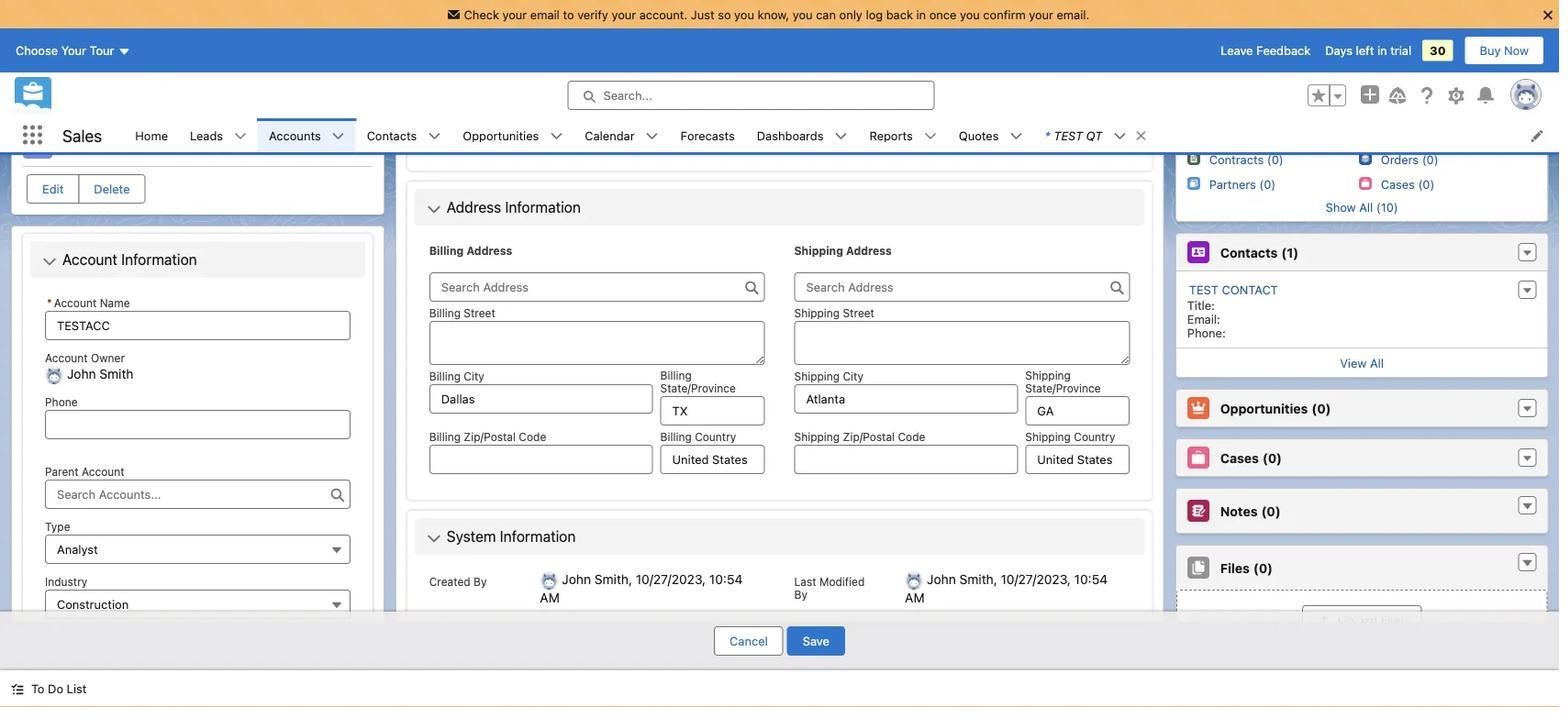 Task type: describe. For each thing, give the bounding box(es) containing it.
know,
[[758, 7, 790, 21]]

Billing City text field
[[429, 385, 653, 414]]

view
[[1340, 356, 1367, 370]]

calendar
[[585, 129, 635, 142]]

text default image inside quotes list item
[[1010, 130, 1023, 143]]

Shipping Country text field
[[1026, 446, 1130, 475]]

2 you from the left
[[793, 7, 813, 21]]

10/27/2023, 10:54 am for by
[[540, 573, 743, 606]]

cases
[[1220, 451, 1259, 466]]

title:
[[1187, 298, 1215, 312]]

created
[[429, 576, 471, 589]]

Shipping State/Province text field
[[1026, 397, 1130, 426]]

(0) for notes (0)
[[1261, 504, 1281, 519]]

system information
[[447, 529, 576, 546]]

text default image inside list item
[[1114, 130, 1127, 143]]

contacts for contacts
[[367, 129, 417, 142]]

(0) for opportunities (0)
[[1312, 401, 1331, 416]]

Billing State/Province text field
[[661, 397, 765, 426]]

reports link
[[859, 118, 924, 152]]

text default image inside 'to do list' button
[[11, 683, 24, 696]]

verify
[[578, 7, 609, 21]]

text default image inside 'calendar' list item
[[646, 130, 659, 143]]

your
[[61, 44, 86, 57]]

billing for billing street
[[429, 307, 461, 320]]

contacts (1)
[[1220, 245, 1299, 260]]

orders (0) link
[[1381, 152, 1439, 167]]

forecasts
[[681, 129, 735, 142]]

address information
[[447, 199, 581, 217]]

construction
[[57, 598, 129, 612]]

billing for billing country
[[661, 431, 692, 444]]

text default image inside address information dropdown button
[[427, 203, 441, 217]]

account information
[[62, 251, 197, 269]]

Billing Zip/Postal Code text field
[[429, 446, 653, 475]]

account inside dropdown button
[[62, 251, 117, 269]]

text default image inside accounts list item
[[332, 130, 345, 143]]

10:54 for created by
[[710, 573, 743, 588]]

created by
[[429, 576, 487, 589]]

delete
[[94, 182, 130, 196]]

Shipping Street text field
[[795, 322, 1130, 366]]

30
[[1430, 44, 1446, 57]]

, for last modified by
[[994, 573, 1001, 588]]

opportunities for opportunities (0)
[[1220, 401, 1308, 416]]

1 horizontal spatial files
[[1381, 614, 1406, 627]]

buy now
[[1480, 44, 1529, 57]]

days left in trial
[[1326, 44, 1412, 57]]

dashboards
[[757, 129, 824, 142]]

shipping for shipping state/province
[[1026, 369, 1071, 382]]

billing city
[[429, 370, 484, 383]]

contracts (0)
[[1209, 152, 1284, 166]]

accounts list item
[[258, 118, 356, 152]]

search...
[[604, 89, 653, 102]]

choose your tour
[[16, 44, 114, 57]]

edit button
[[27, 174, 79, 204]]

text default image inside files element
[[1521, 557, 1534, 570]]

opportunities for opportunities
[[463, 129, 539, 142]]

account.
[[640, 7, 688, 21]]

cases image for cases
[[1187, 447, 1209, 469]]

test contact element
[[1176, 279, 1548, 341]]

10/27/2023, 10:54 am for modified
[[905, 573, 1108, 606]]

street for shipping street
[[843, 307, 875, 320]]

shipping country
[[1026, 431, 1116, 444]]

opportunities link
[[452, 118, 550, 152]]

account owner
[[45, 352, 125, 364]]

left
[[1356, 44, 1375, 57]]

shipping for shipping zip/postal code
[[795, 431, 840, 444]]

partners (0)
[[1209, 177, 1276, 191]]

text default image inside system information dropdown button
[[427, 532, 441, 547]]

address for shipping
[[846, 245, 892, 257]]

Type button
[[45, 535, 350, 565]]

save button
[[787, 627, 845, 656]]

back
[[887, 7, 913, 21]]

billing for billing zip/postal code
[[429, 431, 461, 444]]

upload files
[[1338, 614, 1406, 627]]

cancel button
[[714, 627, 784, 656]]

1 your from the left
[[503, 7, 527, 21]]

test contact title: email: phone:
[[1187, 283, 1278, 340]]

to do list button
[[0, 671, 98, 708]]

qt
[[1087, 129, 1103, 142]]

calendar link
[[574, 118, 646, 152]]

last modified by
[[795, 576, 865, 602]]

1 vertical spatial in
[[1378, 44, 1388, 57]]

system information button
[[418, 523, 1141, 552]]

Parent Account text field
[[45, 480, 350, 509]]

buy now button
[[1465, 36, 1545, 65]]

shipping street
[[795, 307, 875, 320]]

calendar list item
[[574, 118, 670, 152]]

so
[[718, 7, 731, 21]]

leave
[[1221, 44, 1254, 57]]

opportunities (0)
[[1220, 401, 1331, 416]]

check your email to verify your account. just so you know, you can only log back in once you confirm your email.
[[464, 7, 1090, 21]]

dashboards link
[[746, 118, 835, 152]]

to
[[563, 7, 574, 21]]

modified
[[820, 576, 865, 589]]

quotes link
[[948, 118, 1010, 152]]

address inside address information dropdown button
[[447, 199, 501, 217]]

text default image inside reports list item
[[924, 130, 937, 143]]

tour
[[90, 44, 114, 57]]

cases image for cases (0)
[[1359, 177, 1372, 190]]

view all
[[1340, 356, 1384, 370]]

Billing Country text field
[[661, 446, 765, 475]]

to
[[31, 683, 45, 696]]

cases (0)
[[1381, 177, 1435, 191]]

* account name
[[47, 297, 130, 309]]

Shipping City text field
[[795, 385, 1018, 414]]

once
[[930, 7, 957, 21]]

leave feedback
[[1221, 44, 1311, 57]]

cancel
[[730, 635, 768, 649]]

system
[[447, 529, 496, 546]]

state/province for shipping
[[1026, 382, 1101, 395]]

only
[[840, 7, 863, 21]]

information for system information
[[500, 529, 576, 546]]

3 your from the left
[[1029, 7, 1054, 21]]

, for created by
[[629, 573, 636, 588]]

all for show
[[1359, 200, 1373, 214]]

edit
[[42, 182, 64, 196]]

quotes
[[959, 129, 999, 142]]

10:54 for last modified by
[[1075, 573, 1108, 588]]

Phone text field
[[45, 410, 350, 440]]

text default image inside dashboards list item
[[835, 130, 848, 143]]

list
[[67, 683, 87, 696]]

address for billing
[[467, 245, 512, 257]]

zip/postal for shipping
[[843, 431, 895, 444]]

contracts image
[[1187, 152, 1200, 165]]

country for billing country
[[695, 431, 737, 444]]

billing street
[[429, 307, 496, 320]]

delete button
[[78, 174, 146, 204]]

opportunities image
[[1187, 397, 1209, 420]]

0 horizontal spatial by
[[474, 576, 487, 589]]

0 vertical spatial in
[[917, 7, 926, 21]]

test inside test contact title: email: phone:
[[1189, 283, 1219, 297]]

by inside last modified by
[[795, 589, 808, 602]]

contacts for contacts (1)
[[1220, 245, 1278, 260]]



Task type: locate. For each thing, give the bounding box(es) containing it.
all
[[1359, 200, 1373, 214], [1370, 356, 1384, 370]]

orders (0)
[[1381, 152, 1439, 166]]

0 vertical spatial information
[[505, 199, 581, 217]]

your left email.
[[1029, 7, 1054, 21]]

do
[[48, 683, 63, 696]]

billing down billing city
[[429, 431, 461, 444]]

shipping zip/postal code
[[795, 431, 926, 444]]

0 horizontal spatial you
[[734, 7, 755, 21]]

0 vertical spatial cases image
[[1359, 177, 1372, 190]]

2 10/27/2023, 10:54 am from the left
[[905, 573, 1108, 606]]

city for billing city
[[464, 370, 484, 383]]

billing
[[429, 245, 464, 257], [429, 307, 461, 320], [661, 369, 692, 382], [429, 370, 461, 383], [429, 431, 461, 444], [661, 431, 692, 444]]

days
[[1326, 44, 1353, 57]]

1 10/27/2023, from the left
[[636, 573, 706, 588]]

contacts list item
[[356, 118, 452, 152]]

0 horizontal spatial ,
[[629, 573, 636, 588]]

feedback
[[1257, 44, 1311, 57]]

address up billing address
[[447, 199, 501, 217]]

(0)
[[1312, 401, 1331, 416], [1263, 451, 1282, 466], [1261, 504, 1281, 519], [1253, 561, 1273, 576]]

1 vertical spatial all
[[1370, 356, 1384, 370]]

all right view
[[1370, 356, 1384, 370]]

1 state/province from the left
[[661, 382, 736, 395]]

tab panel containing address information
[[407, 0, 1152, 630]]

information down opportunities "list item"
[[505, 199, 581, 217]]

0 horizontal spatial search address text field
[[429, 273, 765, 302]]

1 am from the left
[[540, 591, 560, 606]]

0 horizontal spatial in
[[917, 7, 926, 21]]

1 vertical spatial contacts
[[1220, 245, 1278, 260]]

text default image inside opportunities "list item"
[[550, 130, 563, 143]]

notes
[[1220, 504, 1258, 519]]

1 vertical spatial information
[[121, 251, 197, 269]]

country for shipping country
[[1074, 431, 1116, 444]]

billing up billing street
[[429, 245, 464, 257]]

0 horizontal spatial 10:54
[[710, 573, 743, 588]]

shipping down shipping street in the top right of the page
[[795, 370, 840, 383]]

* left name
[[47, 297, 52, 309]]

country up the 'billing country' text box
[[695, 431, 737, 444]]

shipping up 'shipping country' text field
[[1026, 431, 1071, 444]]

buy
[[1480, 44, 1501, 57]]

parent account
[[45, 465, 124, 478]]

0 horizontal spatial 10/27/2023, 10:54 am
[[540, 573, 743, 606]]

information for address information
[[505, 199, 581, 217]]

am right last modified by
[[905, 591, 925, 606]]

account image
[[23, 129, 52, 159]]

Billing Street text field
[[429, 322, 765, 366]]

0 horizontal spatial test
[[1054, 129, 1083, 142]]

1 country from the left
[[695, 431, 737, 444]]

email
[[530, 7, 560, 21]]

2 10/27/2023, from the left
[[1001, 573, 1071, 588]]

trial
[[1391, 44, 1412, 57]]

1 you from the left
[[734, 7, 755, 21]]

1 vertical spatial *
[[47, 297, 52, 309]]

1 horizontal spatial state/province
[[1026, 382, 1101, 395]]

choose
[[16, 44, 58, 57]]

list containing home
[[124, 118, 1560, 152]]

leads
[[190, 129, 223, 142]]

1 horizontal spatial *
[[1045, 129, 1051, 142]]

address up shipping street in the top right of the page
[[846, 245, 892, 257]]

reports list item
[[859, 118, 948, 152]]

Industry button
[[45, 590, 350, 620]]

(0) for files (0)
[[1253, 561, 1273, 576]]

2 am from the left
[[905, 591, 925, 606]]

street down shipping address
[[843, 307, 875, 320]]

contact
[[1222, 283, 1278, 297]]

2 country from the left
[[1074, 431, 1116, 444]]

billing up billing city
[[429, 307, 461, 320]]

home
[[135, 129, 168, 142]]

parent
[[45, 465, 79, 478]]

information inside system information dropdown button
[[500, 529, 576, 546]]

1 horizontal spatial 10/27/2023, 10:54 am
[[905, 573, 1108, 606]]

shipping address
[[795, 245, 892, 257]]

account information button
[[34, 245, 361, 274]]

0 horizontal spatial code
[[519, 431, 546, 444]]

0 horizontal spatial city
[[464, 370, 484, 383]]

city up shipping city text box
[[843, 370, 864, 383]]

cases image up show all (10) link
[[1359, 177, 1372, 190]]

code up billing zip/postal code text field
[[519, 431, 546, 444]]

1 search address text field from the left
[[429, 273, 765, 302]]

text default image inside contacts list item
[[428, 130, 441, 143]]

home link
[[124, 118, 179, 152]]

shipping up the shipping state/province 'text box'
[[1026, 369, 1071, 382]]

contacts
[[367, 129, 417, 142], [1220, 245, 1278, 260]]

shipping city
[[795, 370, 864, 383]]

2 street from the left
[[843, 307, 875, 320]]

1 horizontal spatial country
[[1074, 431, 1116, 444]]

1 horizontal spatial zip/postal
[[843, 431, 895, 444]]

cases image
[[1359, 177, 1372, 190], [1187, 447, 1209, 469]]

1 horizontal spatial 10:54
[[1075, 573, 1108, 588]]

text default image inside list item
[[1135, 129, 1148, 142]]

in right back
[[917, 7, 926, 21]]

(0) down view all link at right
[[1312, 401, 1331, 416]]

tab panel
[[407, 0, 1152, 630]]

contacts image
[[1187, 241, 1209, 263]]

show all (10)
[[1326, 200, 1398, 214]]

2 search address text field from the left
[[795, 273, 1130, 302]]

now
[[1505, 44, 1529, 57]]

state/province up 'billing state/province' text field
[[661, 382, 736, 395]]

(0) for cases (0)
[[1263, 451, 1282, 466]]

by right "created"
[[474, 576, 487, 589]]

opportunities up the address information at left top
[[463, 129, 539, 142]]

2 10:54 from the left
[[1075, 573, 1108, 588]]

information inside account information dropdown button
[[121, 251, 197, 269]]

information right system
[[500, 529, 576, 546]]

you right the once
[[960, 7, 980, 21]]

code up shipping zip/postal code text box
[[898, 431, 926, 444]]

zip/postal up shipping zip/postal code text box
[[843, 431, 895, 444]]

files right 'upload'
[[1381, 614, 1406, 627]]

address information button
[[418, 193, 1141, 223]]

shipping for shipping country
[[1026, 431, 1071, 444]]

* left qt
[[1045, 129, 1051, 142]]

am for last modified by
[[905, 591, 925, 606]]

0 horizontal spatial files
[[1220, 561, 1250, 576]]

group
[[1308, 85, 1347, 107]]

code for billing zip/postal code
[[519, 431, 546, 444]]

information up name
[[121, 251, 197, 269]]

shipping up shipping city
[[795, 307, 840, 320]]

email:
[[1187, 312, 1220, 326]]

billing for billing state/province
[[661, 369, 692, 382]]

1 code from the left
[[519, 431, 546, 444]]

0 vertical spatial *
[[1045, 129, 1051, 142]]

testacc
[[74, 134, 149, 153]]

(0) inside files element
[[1253, 561, 1273, 576]]

text default image
[[428, 130, 441, 143], [646, 130, 659, 143], [924, 130, 937, 143], [1010, 130, 1023, 143], [1114, 130, 1127, 143], [1521, 500, 1534, 513], [427, 532, 441, 547], [11, 683, 24, 696]]

reports
[[870, 129, 913, 142]]

accounts
[[269, 129, 321, 142]]

leave feedback link
[[1221, 44, 1311, 57]]

2 your from the left
[[612, 7, 636, 21]]

cases (0)
[[1220, 451, 1282, 466]]

(0) down notes (0) at the bottom right of page
[[1253, 561, 1273, 576]]

just
[[691, 7, 715, 21]]

1 vertical spatial test
[[1189, 283, 1219, 297]]

city up billing zip/postal code
[[464, 370, 484, 383]]

0 horizontal spatial street
[[464, 307, 496, 320]]

Shipping Zip/Postal Code text field
[[795, 446, 1018, 475]]

contacts right accounts list item
[[367, 129, 417, 142]]

10/27/2023, for created by
[[636, 573, 706, 588]]

0 horizontal spatial opportunities
[[463, 129, 539, 142]]

opportunities up the cases (0)
[[1220, 401, 1308, 416]]

account left the owner
[[45, 352, 88, 364]]

1 horizontal spatial you
[[793, 7, 813, 21]]

all left (10)
[[1359, 200, 1373, 214]]

state/province up the shipping state/province 'text box'
[[1026, 382, 1101, 395]]

your right verify at the top left
[[612, 7, 636, 21]]

shipping inside shipping state/province
[[1026, 369, 1071, 382]]

billing down billing street
[[429, 370, 461, 383]]

1 vertical spatial cases image
[[1187, 447, 1209, 469]]

you left can
[[793, 7, 813, 21]]

1 horizontal spatial street
[[843, 307, 875, 320]]

code for shipping zip/postal code
[[898, 431, 926, 444]]

1 horizontal spatial in
[[1378, 44, 1388, 57]]

list
[[124, 118, 1560, 152]]

billing up the 'billing country' text box
[[661, 431, 692, 444]]

1 horizontal spatial your
[[612, 7, 636, 21]]

1 10/27/2023, 10:54 am from the left
[[540, 573, 743, 606]]

your left email
[[503, 7, 527, 21]]

files (0)
[[1220, 561, 1273, 576]]

Search Address text field
[[429, 273, 765, 302], [795, 273, 1130, 302]]

choose your tour button
[[15, 36, 132, 65]]

0 vertical spatial opportunities
[[463, 129, 539, 142]]

1 vertical spatial files
[[1381, 614, 1406, 627]]

contacts link
[[356, 118, 428, 152]]

am down the system information
[[540, 591, 560, 606]]

search address text field for shipping address
[[795, 273, 1130, 302]]

you right so
[[734, 7, 755, 21]]

zip/postal for billing
[[464, 431, 516, 444]]

address
[[447, 199, 501, 217], [467, 245, 512, 257], [846, 245, 892, 257]]

test left qt
[[1054, 129, 1083, 142]]

billing for billing city
[[429, 370, 461, 383]]

address down the address information at left top
[[467, 245, 512, 257]]

dashboards list item
[[746, 118, 859, 152]]

2 state/province from the left
[[1026, 382, 1101, 395]]

1 horizontal spatial cases image
[[1359, 177, 1372, 190]]

email.
[[1057, 7, 1090, 21]]

1 zip/postal from the left
[[464, 431, 516, 444]]

zip/postal up billing zip/postal code text field
[[464, 431, 516, 444]]

shipping for shipping address
[[795, 245, 844, 257]]

0 horizontal spatial 10/27/2023,
[[636, 573, 706, 588]]

1 city from the left
[[464, 370, 484, 383]]

opportunities
[[463, 129, 539, 142], [1220, 401, 1308, 416]]

0 horizontal spatial am
[[540, 591, 560, 606]]

search address text field up shipping street text box
[[795, 273, 1130, 302]]

information for account information
[[121, 251, 197, 269]]

quotes list item
[[948, 118, 1034, 152]]

0 horizontal spatial cases image
[[1187, 447, 1209, 469]]

orders image
[[1359, 152, 1372, 165]]

view all link
[[1176, 348, 1548, 377]]

1 horizontal spatial opportunities
[[1220, 401, 1308, 416]]

accounts link
[[258, 118, 332, 152]]

shipping state/province
[[1026, 369, 1101, 395]]

save
[[803, 635, 830, 649]]

am for created by
[[540, 591, 560, 606]]

cases image left cases
[[1187, 447, 1209, 469]]

2 vertical spatial information
[[500, 529, 576, 546]]

1 horizontal spatial 10/27/2023,
[[1001, 573, 1071, 588]]

analyst
[[57, 543, 98, 557]]

shipping for shipping street
[[795, 307, 840, 320]]

,
[[629, 573, 636, 588], [994, 573, 1001, 588]]

text default image inside account information dropdown button
[[42, 255, 57, 269]]

0 horizontal spatial your
[[503, 7, 527, 21]]

shipping down address information dropdown button
[[795, 245, 844, 257]]

* for * account name
[[47, 297, 52, 309]]

in right left
[[1378, 44, 1388, 57]]

state/province for billing
[[661, 382, 736, 395]]

log
[[866, 7, 883, 21]]

billing inside billing state/province
[[661, 369, 692, 382]]

by left modified
[[795, 589, 808, 602]]

list item containing *
[[1034, 118, 1156, 152]]

(1)
[[1281, 245, 1299, 260]]

10/27/2023, for last modified by
[[1001, 573, 1071, 588]]

2 code from the left
[[898, 431, 926, 444]]

1 street from the left
[[464, 307, 496, 320]]

0 vertical spatial contacts
[[367, 129, 417, 142]]

test
[[1054, 129, 1083, 142], [1189, 283, 1219, 297]]

0 vertical spatial all
[[1359, 200, 1373, 214]]

street
[[464, 307, 496, 320], [843, 307, 875, 320]]

test up the title:
[[1189, 283, 1219, 297]]

billing address
[[429, 245, 512, 257]]

notes (0)
[[1220, 504, 1281, 519]]

text default image inside leads list item
[[234, 130, 247, 143]]

list item
[[1034, 118, 1156, 152]]

* for * test qt
[[1045, 129, 1051, 142]]

1 horizontal spatial by
[[795, 589, 808, 602]]

0 horizontal spatial *
[[47, 297, 52, 309]]

1 , from the left
[[629, 573, 636, 588]]

1 horizontal spatial contacts
[[1220, 245, 1278, 260]]

1 10:54 from the left
[[710, 573, 743, 588]]

0 horizontal spatial state/province
[[661, 382, 736, 395]]

1 horizontal spatial am
[[905, 591, 925, 606]]

0 vertical spatial files
[[1220, 561, 1250, 576]]

0 horizontal spatial country
[[695, 431, 737, 444]]

street for billing street
[[464, 307, 496, 320]]

10:54
[[710, 573, 743, 588], [1075, 573, 1108, 588]]

country up 'shipping country' text field
[[1074, 431, 1116, 444]]

to do list
[[31, 683, 87, 696]]

shipping down shipping city
[[795, 431, 840, 444]]

sales
[[62, 126, 102, 145]]

files down notes
[[1220, 561, 1250, 576]]

1 horizontal spatial search address text field
[[795, 273, 1130, 302]]

street down billing address
[[464, 307, 496, 320]]

search address text field up the billing street text field
[[429, 273, 765, 302]]

None text field
[[429, 105, 765, 149], [45, 311, 350, 341], [429, 105, 765, 149], [45, 311, 350, 341]]

country
[[695, 431, 737, 444], [1074, 431, 1116, 444]]

2 , from the left
[[994, 573, 1001, 588]]

0 horizontal spatial contacts
[[367, 129, 417, 142]]

account right parent
[[82, 465, 124, 478]]

2 horizontal spatial your
[[1029, 7, 1054, 21]]

account up * account name
[[62, 251, 117, 269]]

opportunities list item
[[452, 118, 574, 152]]

1 horizontal spatial code
[[898, 431, 926, 444]]

(0) right notes
[[1261, 504, 1281, 519]]

shipping for shipping city
[[795, 370, 840, 383]]

all for view
[[1370, 356, 1384, 370]]

0 vertical spatial test
[[1054, 129, 1083, 142]]

(10)
[[1376, 200, 1398, 214]]

(0) right cases
[[1263, 451, 1282, 466]]

text default image
[[1135, 129, 1148, 142], [234, 130, 247, 143], [332, 130, 345, 143], [550, 130, 563, 143], [835, 130, 848, 143], [427, 203, 441, 217], [42, 255, 57, 269], [1521, 557, 1534, 570]]

billing zip/postal code
[[429, 431, 546, 444]]

billing for billing address
[[429, 245, 464, 257]]

search... button
[[568, 81, 935, 110]]

0 horizontal spatial zip/postal
[[464, 431, 516, 444]]

3 you from the left
[[960, 7, 980, 21]]

contacts up contact
[[1220, 245, 1278, 260]]

10/27/2023, 10:54 am
[[540, 573, 743, 606], [905, 573, 1108, 606]]

search address text field for billing address
[[429, 273, 765, 302]]

account left name
[[54, 297, 97, 309]]

city
[[464, 370, 484, 383], [843, 370, 864, 383]]

1 horizontal spatial test
[[1189, 283, 1219, 297]]

contacts inside list item
[[367, 129, 417, 142]]

*
[[1045, 129, 1051, 142], [47, 297, 52, 309]]

by
[[474, 576, 487, 589], [795, 589, 808, 602]]

billing up 'billing state/province' text field
[[661, 369, 692, 382]]

leads list item
[[179, 118, 258, 152]]

partners image
[[1187, 177, 1200, 190]]

test contact link
[[1189, 283, 1278, 297]]

in
[[917, 7, 926, 21], [1378, 44, 1388, 57]]

opportunities inside opportunities link
[[463, 129, 539, 142]]

contracts (0) link
[[1209, 152, 1284, 167]]

check
[[464, 7, 499, 21]]

phone
[[45, 396, 78, 409]]

information inside address information dropdown button
[[505, 199, 581, 217]]

shipping
[[795, 245, 844, 257], [795, 307, 840, 320], [1026, 369, 1071, 382], [795, 370, 840, 383], [795, 431, 840, 444], [1026, 431, 1071, 444]]

state/province
[[661, 382, 736, 395], [1026, 382, 1101, 395]]

* test qt
[[1045, 129, 1103, 142]]

files element
[[1175, 545, 1549, 674]]

information
[[505, 199, 581, 217], [121, 251, 197, 269], [500, 529, 576, 546]]

1 horizontal spatial ,
[[994, 573, 1001, 588]]

upload
[[1338, 614, 1377, 627]]

2 zip/postal from the left
[[843, 431, 895, 444]]

2 city from the left
[[843, 370, 864, 383]]

1 vertical spatial opportunities
[[1220, 401, 1308, 416]]

city for shipping city
[[843, 370, 864, 383]]

2 horizontal spatial you
[[960, 7, 980, 21]]

1 horizontal spatial city
[[843, 370, 864, 383]]



Task type: vqa. For each thing, say whether or not it's contained in the screenshot.
bottommost 'Won'
no



